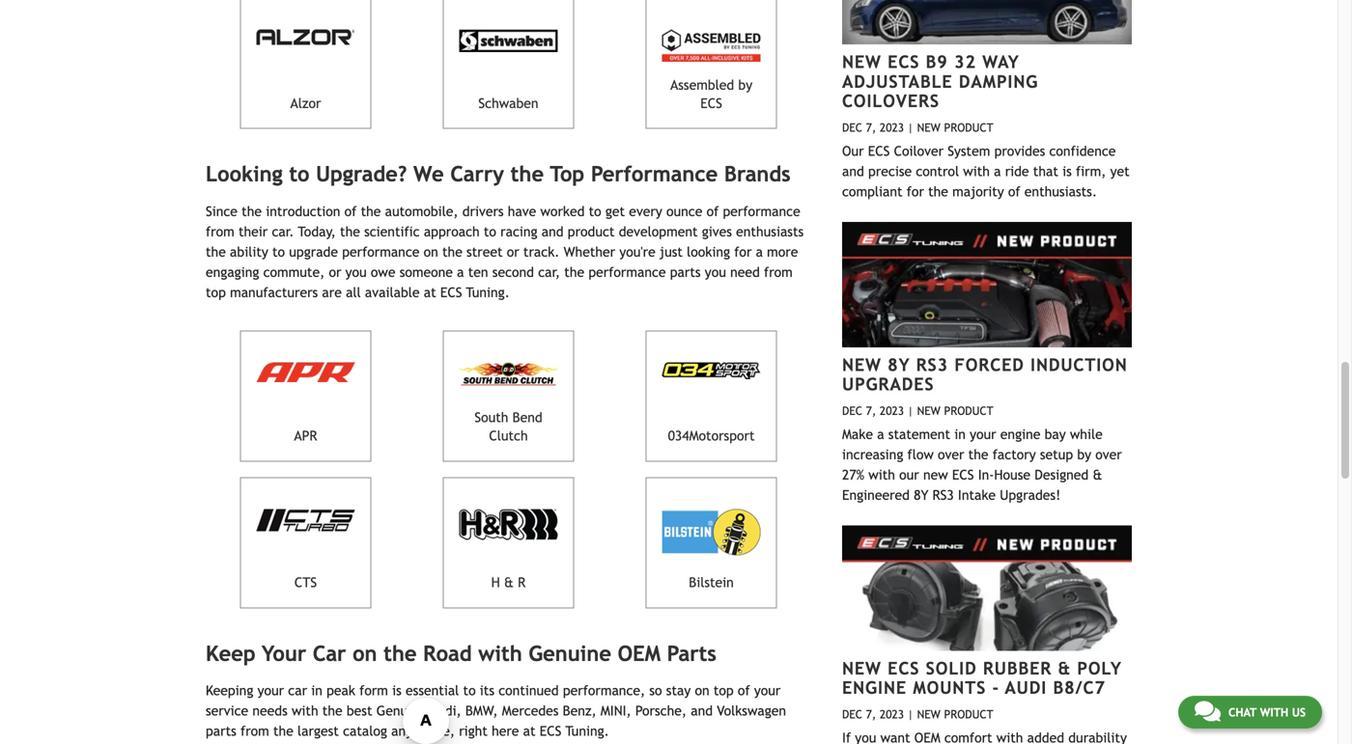 Task type: describe. For each thing, give the bounding box(es) containing it.
product for adjustable
[[944, 121, 994, 134]]

by inside dec 7, 2023 | new product make a statement in your engine bay while increasing flow over the factory setup by over 27% with our new ecs in-house designed & engineered 8y rs3 intake upgrades!
[[1077, 447, 1092, 463]]

new ecs solid rubber & poly engine mounts - audi b8/c7 image
[[842, 526, 1132, 651]]

setup
[[1040, 447, 1073, 463]]

mounts
[[913, 678, 987, 698]]

of inside the dec 7, 2023 | new product our ecs coilover system provides confidence and precise control with a ride that is firm, yet compliant for the majority of enthusiasts.
[[1008, 184, 1021, 199]]

by inside assembled by ecs
[[738, 77, 753, 93]]

8y inside dec 7, 2023 | new product make a statement in your engine bay while increasing flow over the factory setup by over 27% with our new ecs in-house designed & engineered 8y rs3 intake upgrades!
[[914, 488, 929, 503]]

upgrades
[[842, 374, 935, 395]]

cts
[[294, 575, 317, 591]]

continued
[[499, 684, 559, 699]]

bilstein
[[689, 575, 734, 591]]

ecs inside new ecs b9 32 way adjustable damping coilovers
[[888, 52, 920, 72]]

statement
[[889, 427, 951, 442]]

comments image
[[1195, 700, 1221, 724]]

cts link
[[240, 478, 371, 609]]

1 horizontal spatial genuine
[[529, 642, 611, 666]]

car
[[288, 684, 307, 699]]

the right car,
[[564, 265, 585, 280]]

development
[[619, 224, 698, 239]]

majority
[[953, 184, 1004, 199]]

system
[[948, 143, 991, 159]]

ecs inside since the introduction of the automobile, drivers have worked to get every ounce of performance from their car. today, the scientific approach to racing and product development gives enthusiasts the ability to upgrade performance on the street or track.  whether you're just looking for a more engaging commute, or you owe someone a ten second car, the performance parts you need from top manufacturers are all available at ecs tuning.
[[440, 285, 462, 300]]

confidence
[[1050, 143, 1116, 159]]

compliant
[[842, 184, 903, 199]]

alzor
[[290, 95, 321, 111]]

the inside the dec 7, 2023 | new product our ecs coilover system provides confidence and precise control with a ride that is firm, yet compliant for the majority of enthusiasts.
[[928, 184, 949, 199]]

1 horizontal spatial or
[[507, 244, 519, 260]]

h & r
[[491, 575, 526, 591]]

intake
[[958, 488, 996, 503]]

house
[[994, 467, 1031, 483]]

chat with us
[[1229, 706, 1306, 720]]

of inside keeping your car in peak form is essential to its continued performance, so stay on top of your service needs with the best genuine audi, bmw, mercedes benz, mini, porsche, and volkswagen parts from the largest catalog anywhere, right here at ecs tuning.
[[738, 684, 750, 699]]

looking
[[206, 162, 283, 187]]

the down needs
[[273, 724, 294, 740]]

with inside keeping your car in peak form is essential to its continued performance, so stay on top of your service needs with the best genuine audi, bmw, mercedes benz, mini, porsche, and volkswagen parts from the largest catalog anywhere, right here at ecs tuning.
[[292, 704, 318, 719]]

our
[[900, 467, 919, 483]]

ecs inside dec 7, 2023 | new product make a statement in your engine bay while increasing flow over the factory setup by over 27% with our new ecs in-house designed & engineered 8y rs3 intake upgrades!
[[952, 467, 974, 483]]

anywhere,
[[391, 724, 455, 740]]

& inside dec 7, 2023 | new product make a statement in your engine bay while increasing flow over the factory setup by over 27% with our new ecs in-house designed & engineered 8y rs3 intake upgrades!
[[1093, 467, 1103, 483]]

coilovers
[[842, 91, 940, 111]]

from inside keeping your car in peak form is essential to its continued performance, so stay on top of your service needs with the best genuine audi, bmw, mercedes benz, mini, porsche, and volkswagen parts from the largest catalog anywhere, right here at ecs tuning.
[[241, 724, 269, 740]]

new down mounts
[[917, 708, 941, 721]]

new ecs b9 32 way adjustable damping coilovers image
[[842, 0, 1132, 44]]

of down upgrade?
[[345, 204, 357, 219]]

the up engaging at top left
[[206, 244, 226, 260]]

with up its at the left of the page
[[478, 642, 522, 666]]

catalog
[[343, 724, 387, 740]]

new 8y rs3 forced induction upgrades
[[842, 355, 1128, 395]]

dec for new 8y rs3 forced induction upgrades
[[842, 404, 863, 418]]

manufacturers
[[230, 285, 318, 300]]

induction
[[1031, 355, 1128, 375]]

3 7, from the top
[[866, 708, 876, 721]]

2 you from the left
[[705, 265, 726, 280]]

solid
[[926, 659, 977, 679]]

product for upgrades
[[944, 404, 994, 418]]

looking to upgrade? we carry the top performance brands
[[206, 162, 791, 187]]

get
[[606, 204, 625, 219]]

upgrade?
[[316, 162, 407, 187]]

service
[[206, 704, 248, 719]]

yet
[[1111, 164, 1130, 179]]

carry
[[450, 162, 504, 187]]

racing
[[501, 224, 538, 239]]

& inside new ecs solid rubber & poly engine mounts - audi b8/c7
[[1058, 659, 1071, 679]]

2 vertical spatial performance
[[589, 265, 666, 280]]

parts inside since the introduction of the automobile, drivers have worked to get every ounce of performance from their car. today, the scientific approach to racing and product development gives enthusiasts the ability to upgrade performance on the street or track.  whether you're just looking for a more engaging commute, or you owe someone a ten second car, the performance parts you need from top manufacturers are all available at ecs tuning.
[[670, 265, 701, 280]]

on inside keeping your car in peak form is essential to its continued performance, so stay on top of your service needs with the best genuine audi, bmw, mercedes benz, mini, porsche, and volkswagen parts from the largest catalog anywhere, right here at ecs tuning.
[[695, 684, 710, 699]]

peak
[[327, 684, 355, 699]]

car
[[313, 642, 346, 666]]

today,
[[298, 224, 336, 239]]

engine
[[842, 678, 907, 698]]

since the introduction of the automobile, drivers have worked to get every ounce of performance from their car. today, the scientific approach to racing and product development gives enthusiasts the ability to upgrade performance on the street or track.  whether you're just looking for a more engaging commute, or you owe someone a ten second car, the performance parts you need from top manufacturers are all available at ecs tuning.
[[206, 204, 804, 300]]

2023 for ecs
[[880, 121, 904, 134]]

performance,
[[563, 684, 645, 699]]

2023 for 8y
[[880, 404, 904, 418]]

worked
[[541, 204, 585, 219]]

in inside dec 7, 2023 | new product make a statement in your engine bay while increasing flow over the factory setup by over 27% with our new ecs in-house designed & engineered 8y rs3 intake upgrades!
[[955, 427, 966, 442]]

schwaben
[[479, 95, 539, 111]]

new inside new ecs solid rubber & poly engine mounts - audi b8/c7
[[842, 659, 882, 679]]

0 horizontal spatial on
[[353, 642, 377, 666]]

enthusiasts
[[736, 224, 804, 239]]

to up the street
[[484, 224, 496, 239]]

8y inside new 8y rs3 forced induction upgrades
[[888, 355, 910, 375]]

b9
[[926, 52, 948, 72]]

| for upgrades
[[908, 404, 914, 418]]

best
[[347, 704, 372, 719]]

performance
[[591, 162, 718, 187]]

their
[[239, 224, 268, 239]]

you're
[[620, 244, 656, 260]]

and inside the dec 7, 2023 | new product our ecs coilover system provides confidence and precise control with a ride that is firm, yet compliant for the majority of enthusiasts.
[[842, 164, 864, 179]]

assembled by ecs link
[[646, 0, 777, 129]]

new inside new ecs b9 32 way adjustable damping coilovers
[[842, 52, 882, 72]]

and inside keeping your car in peak form is essential to its continued performance, so stay on top of your service needs with the best genuine audi, bmw, mercedes benz, mini, porsche, and volkswagen parts from the largest catalog anywhere, right here at ecs tuning.
[[691, 704, 713, 719]]

dec 7, 2023 | new product make a statement in your engine bay while increasing flow over the factory setup by over 27% with our new ecs in-house designed & engineered 8y rs3 intake upgrades!
[[842, 404, 1122, 503]]

bend
[[513, 410, 543, 426]]

here
[[492, 724, 519, 740]]

at inside keeping your car in peak form is essential to its continued performance, so stay on top of your service needs with the best genuine audi, bmw, mercedes benz, mini, porsche, and volkswagen parts from the largest catalog anywhere, right here at ecs tuning.
[[523, 724, 536, 740]]

ecs inside new ecs solid rubber & poly engine mounts - audi b8/c7
[[888, 659, 920, 679]]

rs3 inside new 8y rs3 forced induction upgrades
[[916, 355, 949, 375]]

road
[[423, 642, 472, 666]]

a inside the dec 7, 2023 | new product our ecs coilover system provides confidence and precise control with a ride that is firm, yet compliant for the majority of enthusiasts.
[[994, 164, 1001, 179]]

every
[[629, 204, 662, 219]]

1 you from the left
[[345, 265, 367, 280]]

south bend clutch
[[475, 410, 543, 444]]

0 horizontal spatial performance
[[342, 244, 420, 260]]

rubber
[[983, 659, 1052, 679]]

form
[[360, 684, 388, 699]]

upgrades!
[[1000, 488, 1061, 503]]

automobile,
[[385, 204, 458, 219]]

to down car.
[[272, 244, 285, 260]]

rs3 inside dec 7, 2023 | new product make a statement in your engine bay while increasing flow over the factory setup by over 27% with our new ecs in-house designed & engineered 8y rs3 intake upgrades!
[[933, 488, 954, 503]]

alzor link
[[240, 0, 371, 129]]

while
[[1070, 427, 1103, 442]]

factory
[[993, 447, 1036, 463]]

firm,
[[1076, 164, 1106, 179]]

its
[[480, 684, 495, 699]]

our
[[842, 143, 864, 159]]

| for adjustable
[[908, 121, 914, 134]]

approach
[[424, 224, 480, 239]]

034motorsport link
[[646, 331, 777, 462]]

tuning. inside keeping your car in peak form is essential to its continued performance, so stay on top of your service needs with the best genuine audi, bmw, mercedes benz, mini, porsche, and volkswagen parts from the largest catalog anywhere, right here at ecs tuning.
[[566, 724, 609, 740]]

needs
[[253, 704, 288, 719]]

engineered
[[842, 488, 910, 503]]

have
[[508, 204, 536, 219]]

keeping
[[206, 684, 253, 699]]

32
[[954, 52, 977, 72]]

car.
[[272, 224, 294, 239]]

1 vertical spatial from
[[764, 265, 793, 280]]

new inside new 8y rs3 forced induction upgrades
[[842, 355, 882, 375]]

with inside dec 7, 2023 | new product make a statement in your engine bay while increasing flow over the factory setup by over 27% with our new ecs in-house designed & engineered 8y rs3 intake upgrades!
[[869, 467, 895, 483]]



Task type: vqa. For each thing, say whether or not it's contained in the screenshot.
Over 2 million parts link
no



Task type: locate. For each thing, give the bounding box(es) containing it.
tuning. inside since the introduction of the automobile, drivers have worked to get every ounce of performance from their car. today, the scientific approach to racing and product development gives enthusiasts the ability to upgrade performance on the street or track.  whether you're just looking for a more engaging commute, or you owe someone a ten second car, the performance parts you need from top manufacturers are all available at ecs tuning.
[[466, 285, 510, 300]]

1 horizontal spatial from
[[241, 724, 269, 740]]

on right car
[[353, 642, 377, 666]]

the up their
[[242, 204, 262, 219]]

audi,
[[430, 704, 461, 719]]

tuning. down ten
[[466, 285, 510, 300]]

top down engaging at top left
[[206, 285, 226, 300]]

0 vertical spatial or
[[507, 244, 519, 260]]

brands
[[724, 162, 791, 187]]

3 2023 from the top
[[880, 708, 904, 721]]

for down control
[[907, 184, 924, 199]]

chat with us link
[[1178, 697, 1323, 729]]

of up the volkswagen
[[738, 684, 750, 699]]

1 vertical spatial at
[[523, 724, 536, 740]]

1 7, from the top
[[866, 121, 876, 134]]

1 vertical spatial or
[[329, 265, 341, 280]]

dec inside dec 7, 2023 | new product make a statement in your engine bay while increasing flow over the factory setup by over 27% with our new ecs in-house designed & engineered 8y rs3 intake upgrades!
[[842, 404, 863, 418]]

apr link
[[240, 331, 371, 462]]

0 vertical spatial from
[[206, 224, 235, 239]]

2 horizontal spatial from
[[764, 265, 793, 280]]

2 2023 from the top
[[880, 404, 904, 418]]

2 vertical spatial 7,
[[866, 708, 876, 721]]

new ecs solid rubber & poly engine mounts - audi b8/c7 link
[[842, 659, 1122, 698]]

1 horizontal spatial &
[[1058, 659, 1071, 679]]

1 horizontal spatial in
[[955, 427, 966, 442]]

in inside keeping your car in peak form is essential to its continued performance, so stay on top of your service needs with the best genuine audi, bmw, mercedes benz, mini, porsche, and volkswagen parts from the largest catalog anywhere, right here at ecs tuning.
[[311, 684, 323, 699]]

is inside keeping your car in peak form is essential to its continued performance, so stay on top of your service needs with the best genuine audi, bmw, mercedes benz, mini, porsche, and volkswagen parts from the largest catalog anywhere, right here at ecs tuning.
[[392, 684, 402, 699]]

control
[[916, 164, 959, 179]]

just
[[660, 244, 683, 260]]

enthusiasts.
[[1025, 184, 1097, 199]]

1 vertical spatial performance
[[342, 244, 420, 260]]

more
[[767, 244, 798, 260]]

1 vertical spatial &
[[504, 575, 514, 591]]

bmw,
[[466, 704, 498, 719]]

2 vertical spatial &
[[1058, 659, 1071, 679]]

over
[[938, 447, 965, 463], [1096, 447, 1122, 463]]

performance up owe in the top left of the page
[[342, 244, 420, 260]]

1 vertical spatial product
[[944, 404, 994, 418]]

at down someone
[[424, 285, 436, 300]]

essential
[[406, 684, 459, 699]]

1 horizontal spatial is
[[1063, 164, 1072, 179]]

1 vertical spatial top
[[714, 684, 734, 699]]

27%
[[842, 467, 865, 483]]

1 horizontal spatial and
[[691, 704, 713, 719]]

with down 'car'
[[292, 704, 318, 719]]

2 horizontal spatial performance
[[723, 204, 801, 219]]

product down mounts
[[944, 708, 994, 721]]

from down needs
[[241, 724, 269, 740]]

clutch
[[489, 428, 528, 444]]

1 vertical spatial for
[[734, 244, 752, 260]]

with up the engineered
[[869, 467, 895, 483]]

you down looking
[[705, 265, 726, 280]]

keep
[[206, 642, 256, 666]]

1 horizontal spatial by
[[1077, 447, 1092, 463]]

1 vertical spatial parts
[[206, 724, 237, 740]]

so
[[650, 684, 662, 699]]

ecs left b9
[[888, 52, 920, 72]]

new up the coilover
[[917, 121, 941, 134]]

ecs down someone
[[440, 285, 462, 300]]

dec up the our
[[842, 121, 863, 134]]

| up "statement" on the right bottom
[[908, 404, 914, 418]]

south bend clutch link
[[443, 331, 574, 462]]

1 horizontal spatial top
[[714, 684, 734, 699]]

0 horizontal spatial over
[[938, 447, 965, 463]]

parts down service
[[206, 724, 237, 740]]

1 horizontal spatial performance
[[589, 265, 666, 280]]

0 horizontal spatial tuning.
[[466, 285, 510, 300]]

0 vertical spatial top
[[206, 285, 226, 300]]

the down the peak
[[322, 704, 343, 719]]

1 horizontal spatial for
[[907, 184, 924, 199]]

0 vertical spatial genuine
[[529, 642, 611, 666]]

top up the volkswagen
[[714, 684, 734, 699]]

1 horizontal spatial your
[[754, 684, 781, 699]]

your up the volkswagen
[[754, 684, 781, 699]]

or up second
[[507, 244, 519, 260]]

ecs down the mercedes
[[540, 724, 562, 740]]

the up form on the bottom left
[[384, 642, 417, 666]]

to left its at the left of the page
[[463, 684, 476, 699]]

benz,
[[563, 704, 597, 719]]

1 2023 from the top
[[880, 121, 904, 134]]

a left ten
[[457, 265, 464, 280]]

7, for new ecs b9 32 way adjustable damping coilovers
[[866, 121, 876, 134]]

| down mounts
[[908, 708, 914, 721]]

mercedes
[[502, 704, 559, 719]]

0 horizontal spatial or
[[329, 265, 341, 280]]

& left poly
[[1058, 659, 1071, 679]]

and down the our
[[842, 164, 864, 179]]

that
[[1033, 164, 1059, 179]]

new 8y rs3 forced induction upgrades link
[[842, 355, 1128, 395]]

| inside dec 7, 2023 | new product make a statement in your engine bay while increasing flow over the factory setup by over 27% with our new ecs in-house designed & engineered 8y rs3 intake upgrades!
[[908, 404, 914, 418]]

ecs left in-
[[952, 467, 974, 483]]

with inside the dec 7, 2023 | new product our ecs coilover system provides confidence and precise control with a ride that is firm, yet compliant for the majority of enthusiasts.
[[963, 164, 990, 179]]

2 horizontal spatial on
[[695, 684, 710, 699]]

your up factory
[[970, 427, 997, 442]]

genuine inside keeping your car in peak form is essential to its continued performance, so stay on top of your service needs with the best genuine audi, bmw, mercedes benz, mini, porsche, and volkswagen parts from the largest catalog anywhere, right here at ecs tuning.
[[377, 704, 426, 719]]

product inside the dec 7, 2023 | new product our ecs coilover system provides confidence and precise control with a ride that is firm, yet compliant for the majority of enthusiasts.
[[944, 121, 994, 134]]

dec up make
[[842, 404, 863, 418]]

with left us
[[1260, 706, 1289, 720]]

new up make
[[842, 355, 882, 375]]

is
[[1063, 164, 1072, 179], [392, 684, 402, 699]]

0 horizontal spatial for
[[734, 244, 752, 260]]

your inside dec 7, 2023 | new product make a statement in your engine bay while increasing flow over the factory setup by over 27% with our new ecs in-house designed & engineered 8y rs3 intake upgrades!
[[970, 427, 997, 442]]

the down control
[[928, 184, 949, 199]]

bay
[[1045, 427, 1066, 442]]

8y
[[888, 355, 910, 375], [914, 488, 929, 503]]

for
[[907, 184, 924, 199], [734, 244, 752, 260]]

0 horizontal spatial and
[[542, 224, 564, 239]]

street
[[467, 244, 503, 260]]

product inside dec 7, 2023 | new product make a statement in your engine bay while increasing flow over the factory setup by over 27% with our new ecs in-house designed & engineered 8y rs3 intake upgrades!
[[944, 404, 994, 418]]

for inside since the introduction of the automobile, drivers have worked to get every ounce of performance from their car. today, the scientific approach to racing and product development gives enthusiasts the ability to upgrade performance on the street or track.  whether you're just looking for a more engaging commute, or you owe someone a ten second car, the performance parts you need from top manufacturers are all available at ecs tuning.
[[734, 244, 752, 260]]

to
[[289, 162, 310, 187], [589, 204, 602, 219], [484, 224, 496, 239], [272, 244, 285, 260], [463, 684, 476, 699]]

0 vertical spatial &
[[1093, 467, 1103, 483]]

the right today,
[[340, 224, 360, 239]]

increasing
[[842, 447, 904, 463]]

we
[[413, 162, 444, 187]]

new up "statement" on the right bottom
[[917, 404, 941, 418]]

0 vertical spatial tuning.
[[466, 285, 510, 300]]

product down new 8y rs3 forced induction upgrades
[[944, 404, 994, 418]]

1 horizontal spatial at
[[523, 724, 536, 740]]

1 horizontal spatial parts
[[670, 265, 701, 280]]

or
[[507, 244, 519, 260], [329, 265, 341, 280]]

to inside keeping your car in peak form is essential to its continued performance, so stay on top of your service needs with the best genuine audi, bmw, mercedes benz, mini, porsche, and volkswagen parts from the largest catalog anywhere, right here at ecs tuning.
[[463, 684, 476, 699]]

1 vertical spatial on
[[353, 642, 377, 666]]

available
[[365, 285, 420, 300]]

or up are
[[329, 265, 341, 280]]

8y up "statement" on the right bottom
[[888, 355, 910, 375]]

in right "statement" on the right bottom
[[955, 427, 966, 442]]

assembled
[[670, 77, 734, 93]]

0 vertical spatial in
[[955, 427, 966, 442]]

1 vertical spatial rs3
[[933, 488, 954, 503]]

keep your car on the road with genuine oem parts
[[206, 642, 717, 666]]

1 vertical spatial 7,
[[866, 404, 876, 418]]

and inside since the introduction of the automobile, drivers have worked to get every ounce of performance from their car. today, the scientific approach to racing and product development gives enthusiasts the ability to upgrade performance on the street or track.  whether you're just looking for a more engaging commute, or you owe someone a ten second car, the performance parts you need from top manufacturers are all available at ecs tuning.
[[542, 224, 564, 239]]

rs3 left the forced at right
[[916, 355, 949, 375]]

the down approach
[[442, 244, 463, 260]]

performance down you're
[[589, 265, 666, 280]]

designed
[[1035, 467, 1089, 483]]

are
[[322, 285, 342, 300]]

2 vertical spatial and
[[691, 704, 713, 719]]

engine
[[1001, 427, 1041, 442]]

1 horizontal spatial over
[[1096, 447, 1122, 463]]

7, down engine
[[866, 708, 876, 721]]

to up introduction
[[289, 162, 310, 187]]

1 | from the top
[[908, 121, 914, 134]]

0 vertical spatial 8y
[[888, 355, 910, 375]]

chat
[[1229, 706, 1257, 720]]

7, up make
[[866, 404, 876, 418]]

a down enthusiasts
[[756, 244, 763, 260]]

0 horizontal spatial &
[[504, 575, 514, 591]]

parts down just
[[670, 265, 701, 280]]

owe
[[371, 265, 396, 280]]

0 vertical spatial parts
[[670, 265, 701, 280]]

0 vertical spatial and
[[842, 164, 864, 179]]

the up in-
[[969, 447, 989, 463]]

0 horizontal spatial at
[[424, 285, 436, 300]]

0 vertical spatial at
[[424, 285, 436, 300]]

h
[[491, 575, 500, 591]]

2023 inside the dec 7, 2023 | new product our ecs coilover system provides confidence and precise control with a ride that is firm, yet compliant for the majority of enthusiasts.
[[880, 121, 904, 134]]

all
[[346, 285, 361, 300]]

1 vertical spatial |
[[908, 404, 914, 418]]

scientific
[[364, 224, 420, 239]]

2 horizontal spatial your
[[970, 427, 997, 442]]

stay
[[666, 684, 691, 699]]

1 vertical spatial in
[[311, 684, 323, 699]]

top
[[550, 162, 585, 187]]

0 vertical spatial for
[[907, 184, 924, 199]]

2023 down 'coilovers'
[[880, 121, 904, 134]]

a up increasing
[[877, 427, 884, 442]]

car,
[[538, 265, 560, 280]]

parts inside keeping your car in peak form is essential to its continued performance, so stay on top of your service needs with the best genuine audi, bmw, mercedes benz, mini, porsche, and volkswagen parts from the largest catalog anywhere, right here at ecs tuning.
[[206, 724, 237, 740]]

ecs inside assembled by ecs
[[701, 95, 722, 111]]

2 vertical spatial product
[[944, 708, 994, 721]]

tuning. down benz,
[[566, 724, 609, 740]]

2023
[[880, 121, 904, 134], [880, 404, 904, 418], [880, 708, 904, 721]]

by right the "assembled"
[[738, 77, 753, 93]]

in right 'car'
[[311, 684, 323, 699]]

8y down our
[[914, 488, 929, 503]]

new inside the dec 7, 2023 | new product our ecs coilover system provides confidence and precise control with a ride that is firm, yet compliant for the majority of enthusiasts.
[[917, 121, 941, 134]]

ecs up the precise
[[868, 143, 890, 159]]

the up have
[[511, 162, 544, 187]]

and down worked
[[542, 224, 564, 239]]

dec for new ecs b9 32 way adjustable damping coilovers
[[842, 121, 863, 134]]

1 vertical spatial 2023
[[880, 404, 904, 418]]

1 vertical spatial and
[[542, 224, 564, 239]]

1 vertical spatial tuning.
[[566, 724, 609, 740]]

over up the new
[[938, 447, 965, 463]]

apr
[[294, 428, 317, 444]]

top inside keeping your car in peak form is essential to its continued performance, so stay on top of your service needs with the best genuine audi, bmw, mercedes benz, mini, porsche, and volkswagen parts from the largest catalog anywhere, right here at ecs tuning.
[[714, 684, 734, 699]]

0 horizontal spatial in
[[311, 684, 323, 699]]

2 over from the left
[[1096, 447, 1122, 463]]

2 vertical spatial 2023
[[880, 708, 904, 721]]

performance up enthusiasts
[[723, 204, 801, 219]]

ecs inside the dec 7, 2023 | new product our ecs coilover system provides confidence and precise control with a ride that is firm, yet compliant for the majority of enthusiasts.
[[868, 143, 890, 159]]

for inside the dec 7, 2023 | new product our ecs coilover system provides confidence and precise control with a ride that is firm, yet compliant for the majority of enthusiasts.
[[907, 184, 924, 199]]

on inside since the introduction of the automobile, drivers have worked to get every ounce of performance from their car. today, the scientific approach to racing and product development gives enthusiasts the ability to upgrade performance on the street or track.  whether you're just looking for a more engaging commute, or you owe someone a ten second car, the performance parts you need from top manufacturers are all available at ecs tuning.
[[424, 244, 438, 260]]

| inside the dec 7, 2023 | new product our ecs coilover system provides confidence and precise control with a ride that is firm, yet compliant for the majority of enthusiasts.
[[908, 121, 914, 134]]

0 vertical spatial |
[[908, 121, 914, 134]]

is up enthusiasts.
[[1063, 164, 1072, 179]]

on up someone
[[424, 244, 438, 260]]

7, inside dec 7, 2023 | new product make a statement in your engine bay while increasing flow over the factory setup by over 27% with our new ecs in-house designed & engineered 8y rs3 intake upgrades!
[[866, 404, 876, 418]]

product
[[944, 121, 994, 134], [944, 404, 994, 418], [944, 708, 994, 721]]

from
[[206, 224, 235, 239], [764, 265, 793, 280], [241, 724, 269, 740]]

& right designed
[[1093, 467, 1103, 483]]

keeping your car in peak form is essential to its continued performance, so stay on top of your service needs with the best genuine audi, bmw, mercedes benz, mini, porsche, and volkswagen parts from the largest catalog anywhere, right here at ecs tuning.
[[206, 684, 786, 740]]

1 vertical spatial by
[[1077, 447, 1092, 463]]

at down the mercedes
[[523, 724, 536, 740]]

0 vertical spatial performance
[[723, 204, 801, 219]]

0 vertical spatial 2023
[[880, 121, 904, 134]]

7, down 'coilovers'
[[866, 121, 876, 134]]

3 | from the top
[[908, 708, 914, 721]]

2 7, from the top
[[866, 404, 876, 418]]

over down while
[[1096, 447, 1122, 463]]

by down while
[[1077, 447, 1092, 463]]

2 dec from the top
[[842, 404, 863, 418]]

1 horizontal spatial tuning.
[[566, 724, 609, 740]]

0 horizontal spatial from
[[206, 224, 235, 239]]

precise
[[868, 164, 912, 179]]

top
[[206, 285, 226, 300], [714, 684, 734, 699]]

ecs left solid
[[888, 659, 920, 679]]

2 vertical spatial |
[[908, 708, 914, 721]]

0 vertical spatial is
[[1063, 164, 1072, 179]]

-
[[993, 678, 1000, 698]]

3 product from the top
[[944, 708, 994, 721]]

way
[[983, 52, 1020, 72]]

largest
[[298, 724, 339, 740]]

1 vertical spatial dec
[[842, 404, 863, 418]]

2 horizontal spatial &
[[1093, 467, 1103, 483]]

1 vertical spatial 8y
[[914, 488, 929, 503]]

tuning.
[[466, 285, 510, 300], [566, 724, 609, 740]]

at inside since the introduction of the automobile, drivers have worked to get every ounce of performance from their car. today, the scientific approach to racing and product development gives enthusiasts the ability to upgrade performance on the street or track.  whether you're just looking for a more engaging commute, or you owe someone a ten second car, the performance parts you need from top manufacturers are all available at ecs tuning.
[[424, 285, 436, 300]]

0 vertical spatial by
[[738, 77, 753, 93]]

1 dec from the top
[[842, 121, 863, 134]]

top inside since the introduction of the automobile, drivers have worked to get every ounce of performance from their car. today, the scientific approach to racing and product development gives enthusiasts the ability to upgrade performance on the street or track.  whether you're just looking for a more engaging commute, or you owe someone a ten second car, the performance parts you need from top manufacturers are all available at ecs tuning.
[[206, 285, 226, 300]]

ecs down the "assembled"
[[701, 95, 722, 111]]

the up scientific
[[361, 204, 381, 219]]

2023 down engine
[[880, 708, 904, 721]]

drivers
[[462, 204, 504, 219]]

0 horizontal spatial by
[[738, 77, 753, 93]]

0 horizontal spatial top
[[206, 285, 226, 300]]

1 product from the top
[[944, 121, 994, 134]]

new up 'coilovers'
[[842, 52, 882, 72]]

genuine up performance,
[[529, 642, 611, 666]]

1 vertical spatial is
[[392, 684, 402, 699]]

0 vertical spatial rs3
[[916, 355, 949, 375]]

is right form on the bottom left
[[392, 684, 402, 699]]

1 over from the left
[[938, 447, 965, 463]]

2 vertical spatial from
[[241, 724, 269, 740]]

0 vertical spatial 7,
[[866, 121, 876, 134]]

a inside dec 7, 2023 | new product make a statement in your engine bay while increasing flow over the factory setup by over 27% with our new ecs in-house designed & engineered 8y rs3 intake upgrades!
[[877, 427, 884, 442]]

| up the coilover
[[908, 121, 914, 134]]

0 horizontal spatial you
[[345, 265, 367, 280]]

1 horizontal spatial you
[[705, 265, 726, 280]]

new 8y rs3 forced induction upgrades image
[[842, 222, 1132, 348]]

product up system
[[944, 121, 994, 134]]

with up majority
[[963, 164, 990, 179]]

2 horizontal spatial and
[[842, 164, 864, 179]]

from down since
[[206, 224, 235, 239]]

make
[[842, 427, 873, 442]]

1 horizontal spatial on
[[424, 244, 438, 260]]

south
[[475, 410, 509, 426]]

assembled by ecs
[[670, 77, 753, 111]]

you up all
[[345, 265, 367, 280]]

the inside dec 7, 2023 | new product make a statement in your engine bay while increasing flow over the factory setup by over 27% with our new ecs in-house designed & engineered 8y rs3 intake upgrades!
[[969, 447, 989, 463]]

0 vertical spatial product
[[944, 121, 994, 134]]

0 horizontal spatial 8y
[[888, 355, 910, 375]]

of down ride
[[1008, 184, 1021, 199]]

dec down engine
[[842, 708, 863, 721]]

of up gives
[[707, 204, 719, 219]]

to left get
[[589, 204, 602, 219]]

new
[[842, 52, 882, 72], [917, 121, 941, 134], [842, 355, 882, 375], [917, 404, 941, 418], [842, 659, 882, 679], [917, 708, 941, 721]]

genuine up anywhere, on the bottom left of the page
[[377, 704, 426, 719]]

mini,
[[601, 704, 631, 719]]

is inside the dec 7, 2023 | new product our ecs coilover system provides confidence and precise control with a ride that is firm, yet compliant for the majority of enthusiasts.
[[1063, 164, 1072, 179]]

0 horizontal spatial your
[[258, 684, 284, 699]]

rs3
[[916, 355, 949, 375], [933, 488, 954, 503]]

7, inside the dec 7, 2023 | new product our ecs coilover system provides confidence and precise control with a ride that is firm, yet compliant for the majority of enthusiasts.
[[866, 121, 876, 134]]

on right the stay
[[695, 684, 710, 699]]

provides
[[995, 143, 1046, 159]]

dec inside the dec 7, 2023 | new product our ecs coilover system provides confidence and precise control with a ride that is firm, yet compliant for the majority of enthusiasts.
[[842, 121, 863, 134]]

2 | from the top
[[908, 404, 914, 418]]

since
[[206, 204, 238, 219]]

2 product from the top
[[944, 404, 994, 418]]

0 horizontal spatial genuine
[[377, 704, 426, 719]]

a left ride
[[994, 164, 1001, 179]]

& left r
[[504, 575, 514, 591]]

adjustable
[[842, 71, 953, 92]]

3 dec from the top
[[842, 708, 863, 721]]

7, for new 8y rs3 forced induction upgrades
[[866, 404, 876, 418]]

1 horizontal spatial 8y
[[914, 488, 929, 503]]

your up needs
[[258, 684, 284, 699]]

ounce
[[667, 204, 703, 219]]

2023 inside dec 7, 2023 | new product make a statement in your engine bay while increasing flow over the factory setup by over 27% with our new ecs in-house designed & engineered 8y rs3 intake upgrades!
[[880, 404, 904, 418]]

0 vertical spatial dec
[[842, 121, 863, 134]]

2 vertical spatial on
[[695, 684, 710, 699]]

damping
[[959, 71, 1039, 92]]

ecs inside keeping your car in peak form is essential to its continued performance, so stay on top of your service needs with the best genuine audi, bmw, mercedes benz, mini, porsche, and volkswagen parts from the largest catalog anywhere, right here at ecs tuning.
[[540, 724, 562, 740]]

new inside dec 7, 2023 | new product make a statement in your engine bay while increasing flow over the factory setup by over 27% with our new ecs in-house designed & engineered 8y rs3 intake upgrades!
[[917, 404, 941, 418]]

1 vertical spatial genuine
[[377, 704, 426, 719]]

2 vertical spatial dec
[[842, 708, 863, 721]]

for up the need on the top right
[[734, 244, 752, 260]]

0 horizontal spatial parts
[[206, 724, 237, 740]]

poly
[[1078, 659, 1122, 679]]

0 horizontal spatial is
[[392, 684, 402, 699]]

new up dec 7, 2023 | new product
[[842, 659, 882, 679]]

need
[[730, 265, 760, 280]]

2023 down the upgrades
[[880, 404, 904, 418]]

0 vertical spatial on
[[424, 244, 438, 260]]



